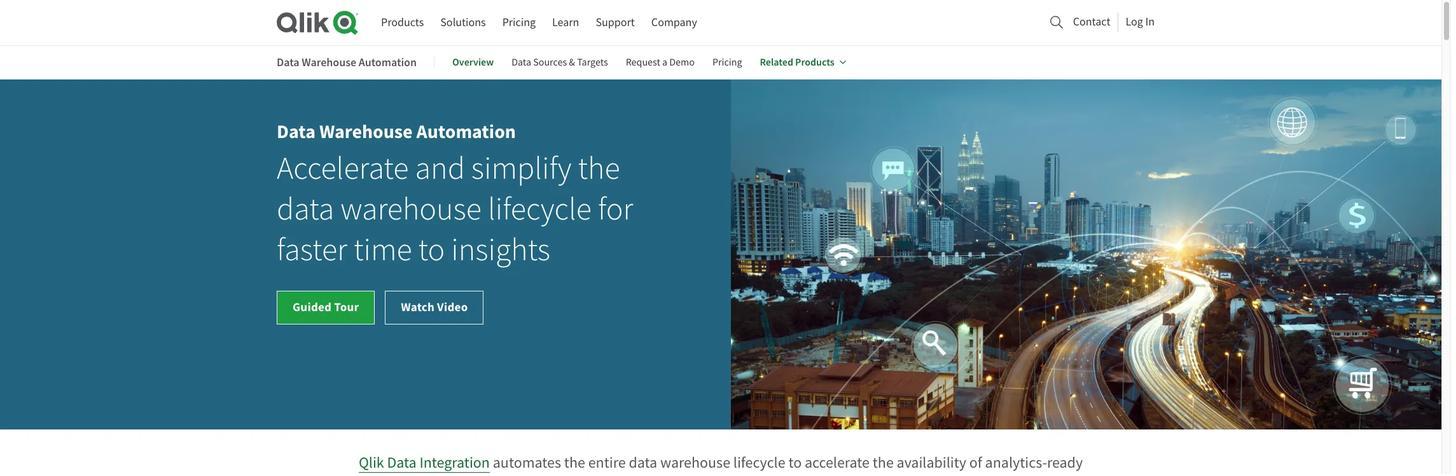 Task type: vqa. For each thing, say whether or not it's contained in the screenshot.
Support image
no



Task type: describe. For each thing, give the bounding box(es) containing it.
data warehouse automation accelerate and simplify the data warehouse lifecycle for faster time to insights
[[277, 119, 633, 270]]

overview link
[[453, 47, 494, 78]]

pricing inside the qlik main "element"
[[503, 15, 536, 30]]

log
[[1126, 14, 1143, 29]]

watch video link
[[385, 291, 484, 325]]

log in
[[1126, 14, 1155, 29]]

guided tour
[[293, 299, 359, 315]]

of
[[970, 453, 982, 472]]

solutions
[[441, 15, 486, 30]]

support link
[[596, 11, 635, 34]]

automates the entire data warehouse lifecycle to accelerate the availability of analytics-ready
[[361, 453, 1083, 474]]

lifecycle inside automates the entire data warehouse lifecycle to accelerate the availability of analytics-ready
[[734, 453, 786, 472]]

qlik data integration link
[[359, 453, 490, 473]]

automation for data warehouse automation accelerate and simplify the data warehouse lifecycle for faster time to insights
[[417, 119, 516, 144]]

data warehouse automation
[[277, 54, 417, 70]]

products inside the qlik main "element"
[[381, 15, 424, 30]]

in
[[1146, 14, 1155, 29]]

lifecycle inside data warehouse automation accelerate and simplify the data warehouse lifecycle for faster time to insights
[[488, 190, 592, 229]]

accelerate
[[805, 453, 870, 472]]

and
[[415, 149, 465, 188]]

support
[[596, 15, 635, 30]]

for
[[598, 190, 633, 229]]

data inside data warehouse automation accelerate and simplify the data warehouse lifecycle for faster time to insights
[[277, 190, 334, 229]]

overview
[[453, 55, 494, 69]]

a
[[662, 56, 668, 69]]

log in link
[[1126, 11, 1155, 32]]

video
[[437, 299, 468, 315]]

company link
[[652, 11, 697, 34]]

the right accelerate on the bottom of page
[[873, 453, 894, 472]]

pricing inside the data warehouse automation menu bar
[[713, 56, 742, 69]]

related products
[[760, 55, 835, 69]]

watch video
[[401, 299, 468, 315]]



Task type: locate. For each thing, give the bounding box(es) containing it.
to inside data warehouse automation accelerate and simplify the data warehouse lifecycle for faster time to insights
[[418, 230, 445, 270]]

request a demo link
[[626, 47, 695, 78]]

products inside the data warehouse automation menu bar
[[796, 55, 835, 69]]

&
[[569, 56, 575, 69]]

menu bar
[[381, 11, 697, 34]]

automation for data warehouse automation
[[359, 54, 417, 70]]

0 vertical spatial lifecycle
[[488, 190, 592, 229]]

to right time
[[418, 230, 445, 270]]

0 vertical spatial products
[[381, 15, 424, 30]]

1 horizontal spatial data
[[629, 453, 657, 472]]

automates
[[493, 453, 561, 472]]

1 horizontal spatial warehouse
[[661, 453, 731, 472]]

1 vertical spatial data
[[629, 453, 657, 472]]

contact
[[1073, 14, 1111, 29]]

data inside data warehouse automation accelerate and simplify the data warehouse lifecycle for faster time to insights
[[277, 119, 316, 144]]

data up faster in the left of the page
[[277, 190, 334, 229]]

entire
[[588, 453, 626, 472]]

warehouse for data warehouse automation accelerate and simplify the data warehouse lifecycle for faster time to insights
[[319, 119, 413, 144]]

the inside data warehouse automation accelerate and simplify the data warehouse lifecycle for faster time to insights
[[578, 149, 620, 188]]

guided tour link
[[277, 291, 375, 325]]

warehouse up accelerate
[[319, 119, 413, 144]]

automation inside data warehouse automation accelerate and simplify the data warehouse lifecycle for faster time to insights
[[417, 119, 516, 144]]

1 vertical spatial to
[[789, 453, 802, 472]]

qlik
[[359, 453, 384, 472]]

menu bar containing products
[[381, 11, 697, 34]]

related products link
[[760, 47, 846, 78]]

1 horizontal spatial products
[[796, 55, 835, 69]]

tour
[[334, 299, 359, 315]]

0 horizontal spatial pricing
[[503, 15, 536, 30]]

warehouse down go to the home page. image
[[302, 54, 356, 70]]

data inside 'link'
[[387, 453, 417, 472]]

guided
[[293, 299, 332, 315]]

integration
[[420, 453, 490, 472]]

data for data warehouse automation
[[277, 54, 299, 70]]

company
[[652, 15, 697, 30]]

pricing link left learn at left
[[503, 11, 536, 34]]

products
[[381, 15, 424, 30], [796, 55, 835, 69]]

1 horizontal spatial lifecycle
[[734, 453, 786, 472]]

1 vertical spatial lifecycle
[[734, 453, 786, 472]]

availability
[[897, 453, 967, 472]]

data up accelerate
[[277, 119, 316, 144]]

the left entire
[[564, 453, 585, 472]]

products right related
[[796, 55, 835, 69]]

data sources & targets link
[[512, 47, 608, 78]]

faster
[[277, 230, 347, 270]]

0 horizontal spatial data
[[277, 190, 334, 229]]

data for data warehouse automation accelerate and simplify the data warehouse lifecycle for faster time to insights
[[277, 119, 316, 144]]

pricing left learn at left
[[503, 15, 536, 30]]

warehouse
[[341, 190, 482, 229], [661, 453, 731, 472]]

qlik main element
[[381, 11, 1165, 34]]

learn link
[[552, 11, 579, 34]]

data
[[277, 54, 299, 70], [512, 56, 531, 69], [277, 119, 316, 144], [387, 453, 417, 472]]

data down go to the home page. image
[[277, 54, 299, 70]]

analytics-
[[985, 453, 1047, 472]]

0 vertical spatial warehouse
[[302, 54, 356, 70]]

1 horizontal spatial pricing
[[713, 56, 742, 69]]

warehouse inside data warehouse automation accelerate and simplify the data warehouse lifecycle for faster time to insights
[[319, 119, 413, 144]]

0 horizontal spatial to
[[418, 230, 445, 270]]

data left sources
[[512, 56, 531, 69]]

to left accelerate on the bottom of page
[[789, 453, 802, 472]]

pricing link
[[503, 11, 536, 34], [713, 47, 742, 78]]

warehouse for data warehouse automation
[[302, 54, 356, 70]]

request a demo
[[626, 56, 695, 69]]

0 horizontal spatial pricing link
[[503, 11, 536, 34]]

lifecycle
[[488, 190, 592, 229], [734, 453, 786, 472]]

1 vertical spatial pricing
[[713, 56, 742, 69]]

warehouse
[[302, 54, 356, 70], [319, 119, 413, 144]]

automation down products link
[[359, 54, 417, 70]]

targets
[[577, 56, 608, 69]]

data warehouse automation menu bar
[[277, 47, 864, 78]]

qlik data integration
[[359, 453, 490, 472]]

0 vertical spatial pricing
[[503, 15, 536, 30]]

to inside automates the entire data warehouse lifecycle to accelerate the availability of analytics-ready
[[789, 453, 802, 472]]

products left solutions
[[381, 15, 424, 30]]

the
[[578, 149, 620, 188], [564, 453, 585, 472], [873, 453, 894, 472]]

warehouse inside data warehouse automation accelerate and simplify the data warehouse lifecycle for faster time to insights
[[341, 190, 482, 229]]

go to the home page. image
[[277, 10, 358, 35]]

sources
[[533, 56, 567, 69]]

ready
[[1047, 453, 1083, 472]]

automation up and
[[417, 119, 516, 144]]

1 horizontal spatial pricing link
[[713, 47, 742, 78]]

1 horizontal spatial to
[[789, 453, 802, 472]]

pricing right 'demo'
[[713, 56, 742, 69]]

0 vertical spatial warehouse
[[341, 190, 482, 229]]

1 vertical spatial warehouse
[[661, 453, 731, 472]]

0 horizontal spatial lifecycle
[[488, 190, 592, 229]]

0 horizontal spatial warehouse
[[341, 190, 482, 229]]

time
[[354, 230, 412, 270]]

contact link
[[1073, 11, 1111, 32]]

data right entire
[[629, 453, 657, 472]]

0 vertical spatial to
[[418, 230, 445, 270]]

0 vertical spatial data
[[277, 190, 334, 229]]

solutions link
[[441, 11, 486, 34]]

1 vertical spatial warehouse
[[319, 119, 413, 144]]

pricing
[[503, 15, 536, 30], [713, 56, 742, 69]]

automation
[[359, 54, 417, 70], [417, 119, 516, 144]]

insights
[[451, 230, 551, 270]]

simplify
[[471, 149, 572, 188]]

pricing link right 'demo'
[[713, 47, 742, 78]]

request
[[626, 56, 660, 69]]

data for data sources & targets
[[512, 56, 531, 69]]

data
[[277, 190, 334, 229], [629, 453, 657, 472]]

warehouse inside automates the entire data warehouse lifecycle to accelerate the availability of analytics-ready
[[661, 453, 731, 472]]

1 vertical spatial automation
[[417, 119, 516, 144]]

watch
[[401, 299, 435, 315]]

accelerate
[[277, 149, 409, 188]]

0 horizontal spatial products
[[381, 15, 424, 30]]

demo
[[670, 56, 695, 69]]

data right qlik
[[387, 453, 417, 472]]

related
[[760, 55, 793, 69]]

0 vertical spatial pricing link
[[503, 11, 536, 34]]

to
[[418, 230, 445, 270], [789, 453, 802, 472]]

warehouse inside menu bar
[[302, 54, 356, 70]]

1 vertical spatial products
[[796, 55, 835, 69]]

data sources & targets
[[512, 56, 608, 69]]

0 vertical spatial automation
[[359, 54, 417, 70]]

1 vertical spatial pricing link
[[713, 47, 742, 78]]

data inside automates the entire data warehouse lifecycle to accelerate the availability of analytics-ready
[[629, 453, 657, 472]]

the up for
[[578, 149, 620, 188]]

automation inside the data warehouse automation menu bar
[[359, 54, 417, 70]]

menu bar inside the qlik main "element"
[[381, 11, 697, 34]]

products link
[[381, 11, 424, 34]]

learn
[[552, 15, 579, 30]]



